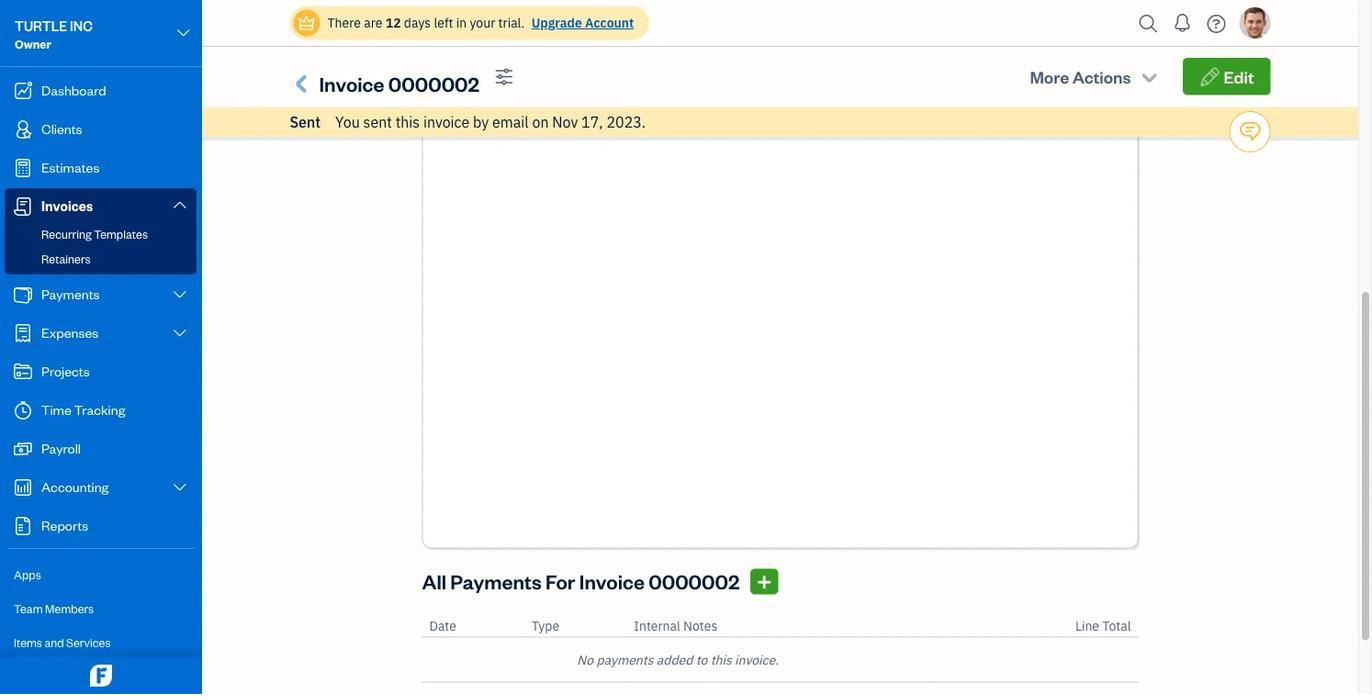 Task type: vqa. For each thing, say whether or not it's contained in the screenshot.
the Payroll LINK at the left
yes



Task type: locate. For each thing, give the bounding box(es) containing it.
0000002
[[388, 70, 479, 96], [649, 569, 740, 595]]

money image
[[12, 440, 34, 458]]

email.
[[568, 63, 604, 80]]

your right in
[[470, 14, 495, 31]]

by left 'email'
[[473, 113, 489, 132]]

0 vertical spatial invoice
[[319, 70, 384, 96]]

chevron large down image inside expenses link
[[171, 326, 188, 341]]

time tracking link
[[5, 392, 197, 429]]

recurring templates
[[41, 226, 148, 242]]

dashboard link
[[5, 73, 197, 109]]

go to help image
[[1202, 10, 1231, 37]]

your left settings for this invoice icon
[[468, 63, 494, 80]]

reports
[[41, 517, 88, 534]]

settings for this invoice image
[[495, 67, 514, 86]]

search image
[[1134, 10, 1163, 37]]

items
[[14, 635, 42, 650]]

report image
[[12, 517, 34, 536]]

0 vertical spatial 0000002
[[388, 70, 479, 96]]

0 vertical spatial chevron large down image
[[171, 288, 188, 302]]

0 horizontal spatial this
[[396, 113, 420, 132]]

all payments for invoice 0000002
[[422, 569, 740, 595]]

0 vertical spatial payments
[[41, 285, 100, 303]]

chevron large down image
[[171, 288, 188, 302], [171, 326, 188, 341], [171, 480, 188, 495]]

upgrade account link
[[528, 14, 634, 31]]

items and services
[[14, 635, 111, 650]]

2 chevron large down image from the top
[[171, 326, 188, 341]]

1 vertical spatial this
[[711, 652, 732, 669]]

usd
[[929, 119, 955, 134]]

retainers
[[41, 251, 91, 266]]

estimates link
[[5, 150, 197, 186]]

are
[[364, 14, 383, 31]]

1 vertical spatial 0.00
[[1069, 83, 1092, 98]]

0.00
[[1069, 63, 1092, 78], [1069, 83, 1092, 98]]

retainers link
[[8, 248, 193, 270]]

no payments added to this invoice.
[[577, 652, 779, 669]]

team members link
[[5, 593, 197, 626]]

0 horizontal spatial 0000002
[[388, 70, 479, 96]]

chevron large down image down retainers link
[[171, 288, 188, 302]]

1 chevron large down image from the top
[[171, 288, 188, 302]]

Send a message text field
[[334, 20, 1268, 61]]

invoices
[[41, 197, 93, 214]]

by
[[551, 63, 565, 80], [473, 113, 489, 132]]

chevron large down image inside payments link
[[171, 288, 188, 302]]

this
[[396, 113, 420, 132], [711, 652, 732, 669]]

3 chevron large down image from the top
[[171, 480, 188, 495]]

payments down retainers
[[41, 285, 100, 303]]

estimates
[[41, 158, 100, 176]]

no
[[577, 652, 593, 669]]

your
[[470, 14, 495, 31], [468, 63, 494, 80]]

team
[[14, 601, 43, 616]]

invoice right the for on the bottom of the page
[[579, 569, 645, 595]]

larry gaffe will receive your message by email.
[[334, 63, 604, 80]]

expenses
[[41, 324, 99, 341]]

1 vertical spatial chevron large down image
[[171, 326, 188, 341]]

expense image
[[12, 324, 34, 343]]

larry
[[334, 63, 363, 80]]

2 vertical spatial chevron large down image
[[171, 480, 188, 495]]

)
[[955, 119, 958, 134]]

invoice
[[319, 70, 384, 96], [579, 569, 645, 595]]

0000002 up the invoice
[[388, 70, 479, 96]]

more actions button
[[1014, 58, 1176, 95]]

apps link
[[5, 559, 197, 592]]

dashboard
[[41, 81, 106, 99]]

0000002 up notes
[[649, 569, 740, 595]]

payments
[[41, 285, 100, 303], [450, 569, 542, 595]]

message
[[497, 63, 548, 80]]

crown image
[[297, 13, 316, 33]]

account
[[585, 14, 634, 31]]

payments right all on the bottom left
[[450, 569, 542, 595]]

clients link
[[5, 111, 197, 148]]

1 horizontal spatial by
[[551, 63, 565, 80]]

1 vertical spatial your
[[468, 63, 494, 80]]

client image
[[12, 120, 34, 139]]

1 vertical spatial by
[[473, 113, 489, 132]]

chevron large down image inside accounting "link"
[[171, 480, 188, 495]]

date
[[429, 618, 456, 635]]

1 vertical spatial 0000002
[[649, 569, 740, 595]]

edit link
[[1183, 58, 1271, 95]]

more actions
[[1030, 65, 1131, 87]]

apps
[[14, 567, 41, 582]]

pencil image
[[1200, 67, 1221, 86]]

days
[[404, 14, 431, 31]]

0 horizontal spatial by
[[473, 113, 489, 132]]

by left email.
[[551, 63, 565, 80]]

0 horizontal spatial invoice
[[319, 70, 384, 96]]

project image
[[12, 363, 34, 381]]

receive
[[423, 63, 465, 80]]

0 vertical spatial by
[[551, 63, 565, 80]]

1 horizontal spatial payments
[[450, 569, 542, 595]]

this right sent
[[396, 113, 420, 132]]

1 vertical spatial payments
[[450, 569, 542, 595]]

0 horizontal spatial payments
[[41, 285, 100, 303]]

you sent this invoice by email on nov 17, 2023.
[[335, 113, 646, 132]]

chevron large down image
[[175, 22, 192, 44], [171, 197, 188, 212]]

dashboard image
[[12, 82, 34, 100]]

12
[[386, 14, 401, 31]]

invoice image
[[12, 197, 34, 216]]

chevron large down image inside invoices link
[[171, 197, 188, 212]]

chevron large down image down payments link
[[171, 326, 188, 341]]

chevron large down image up reports link
[[171, 480, 188, 495]]

this right to
[[711, 652, 732, 669]]

invoice up you
[[319, 70, 384, 96]]

accounting link
[[5, 469, 197, 506]]

expenses link
[[5, 315, 197, 352]]

edit
[[1224, 65, 1254, 87]]

1 horizontal spatial invoice
[[579, 569, 645, 595]]

projects
[[41, 362, 90, 380]]

there are 12 days left in your trial. upgrade account
[[327, 14, 634, 31]]

1 vertical spatial chevron large down image
[[171, 197, 188, 212]]

payments
[[597, 652, 654, 669]]

0 vertical spatial this
[[396, 113, 420, 132]]

upgrade
[[532, 14, 582, 31]]

0 vertical spatial 0.00
[[1069, 63, 1092, 78]]

main element
[[0, 0, 262, 694]]



Task type: describe. For each thing, give the bounding box(es) containing it.
payments inside the main element
[[41, 285, 100, 303]]

invoice 0000002
[[319, 70, 479, 96]]

add a payment image
[[756, 571, 773, 593]]

time tracking
[[41, 401, 125, 418]]

estimate image
[[12, 159, 34, 177]]

1 horizontal spatial 0000002
[[649, 569, 740, 595]]

view comments image
[[1239, 112, 1262, 152]]

items and services link
[[5, 627, 197, 660]]

(
[[925, 119, 929, 134]]

line total
[[1076, 618, 1131, 635]]

chart image
[[12, 479, 34, 497]]

chevron large down image for expenses
[[171, 326, 188, 341]]

0 vertical spatial chevron large down image
[[175, 22, 192, 44]]

to
[[696, 652, 708, 669]]

added
[[657, 652, 693, 669]]

invoice.
[[735, 652, 779, 669]]

team members
[[14, 601, 94, 616]]

chevron large down image for accounting
[[171, 480, 188, 495]]

trial.
[[498, 14, 525, 31]]

0 vertical spatial your
[[470, 14, 495, 31]]

tracking
[[74, 401, 125, 418]]

recurring
[[41, 226, 92, 242]]

timer image
[[12, 401, 34, 420]]

owner
[[15, 36, 51, 51]]

1 0.00 from the top
[[1069, 63, 1092, 78]]

payment image
[[12, 286, 34, 304]]

there
[[327, 14, 361, 31]]

email
[[492, 113, 529, 132]]

clients
[[41, 120, 82, 137]]

all
[[422, 569, 446, 595]]

internal
[[634, 618, 681, 635]]

in
[[456, 14, 467, 31]]

services
[[66, 635, 111, 650]]

recurring templates link
[[8, 223, 193, 245]]

projects link
[[5, 354, 197, 390]]

total
[[1103, 618, 1131, 635]]

0.00 0.00
[[1069, 63, 1092, 98]]

invoices link
[[5, 188, 197, 223]]

for
[[546, 569, 575, 595]]

notifications image
[[1168, 5, 1197, 41]]

will
[[400, 63, 420, 80]]

turtle
[[15, 17, 67, 34]]

turtle inc owner
[[15, 17, 93, 51]]

accounting
[[41, 478, 109, 496]]

sent
[[363, 113, 392, 132]]

line
[[1076, 618, 1100, 635]]

gaffe
[[366, 63, 397, 80]]

freshbooks image
[[86, 665, 116, 687]]

internal notes
[[634, 618, 718, 635]]

actions
[[1073, 65, 1131, 87]]

chevron large down image for payments
[[171, 288, 188, 302]]

1 horizontal spatial this
[[711, 652, 732, 669]]

$0.00
[[1063, 119, 1092, 134]]

invoices image
[[290, 69, 315, 98]]

templates
[[94, 226, 148, 242]]

amount due ( usd )
[[854, 119, 958, 134]]

2 0.00 from the top
[[1069, 83, 1092, 98]]

17,
[[582, 113, 603, 132]]

nov
[[552, 113, 578, 132]]

more
[[1030, 65, 1069, 87]]

left
[[434, 14, 453, 31]]

and
[[44, 635, 64, 650]]

due
[[900, 119, 922, 134]]

type
[[532, 618, 560, 635]]

sent
[[290, 113, 321, 132]]

on
[[532, 113, 549, 132]]

payroll
[[41, 440, 81, 457]]

chevrondown image
[[1139, 67, 1160, 86]]

amount
[[854, 119, 897, 134]]

inc
[[70, 17, 93, 34]]

notes
[[684, 618, 718, 635]]

2023.
[[607, 113, 646, 132]]

members
[[45, 601, 94, 616]]

invoice
[[423, 113, 470, 132]]

payments link
[[5, 276, 197, 313]]

time
[[41, 401, 71, 418]]

payroll link
[[5, 431, 197, 468]]

1 vertical spatial invoice
[[579, 569, 645, 595]]

you
[[335, 113, 360, 132]]

reports link
[[5, 508, 197, 545]]



